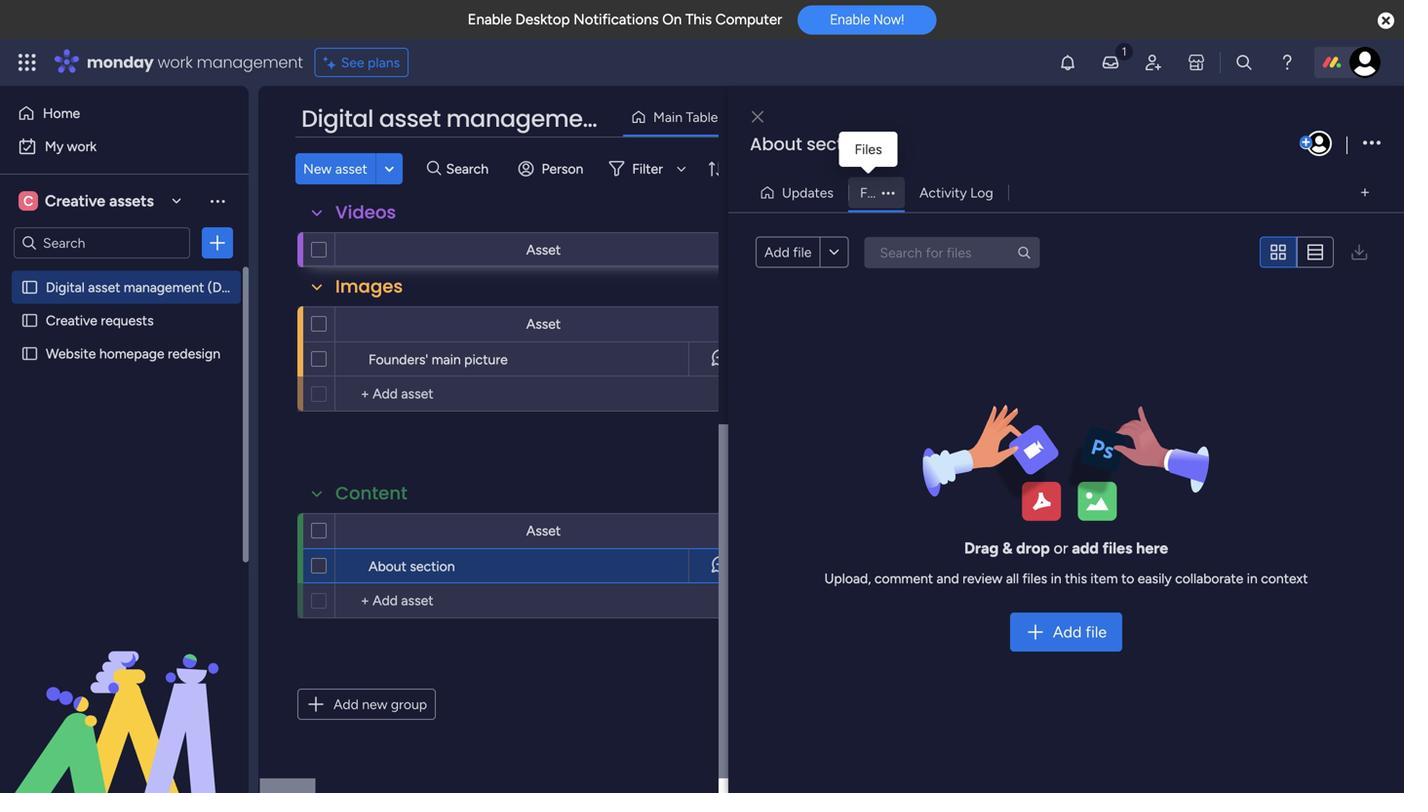 Task type: vqa. For each thing, say whether or not it's contained in the screenshot.
the leftmost ADD FILE button
yes



Task type: describe. For each thing, give the bounding box(es) containing it.
main table
[[654, 109, 718, 125]]

gallery layout group
[[1260, 237, 1334, 268]]

lottie animation image
[[0, 596, 249, 793]]

1 horizontal spatial john smith image
[[1350, 47, 1381, 78]]

new
[[303, 160, 332, 177]]

now!
[[874, 11, 905, 28]]

&
[[1003, 539, 1013, 558]]

drag & drop or add files here
[[965, 539, 1169, 558]]

creative assets
[[45, 192, 154, 210]]

enable now!
[[830, 11, 905, 28]]

main
[[432, 351, 461, 368]]

drop
[[1017, 539, 1050, 558]]

search everything image
[[1235, 53, 1254, 72]]

this
[[686, 11, 712, 28]]

enable now! button
[[798, 5, 937, 34]]

add new group
[[334, 696, 427, 713]]

search image
[[1017, 245, 1032, 260]]

notifications image
[[1058, 53, 1078, 72]]

asset for content
[[527, 522, 561, 539]]

workspace selection element
[[19, 189, 157, 213]]

updates
[[782, 184, 834, 201]]

new asset button
[[296, 153, 375, 184]]

activity log
[[920, 184, 994, 201]]

select product image
[[18, 53, 37, 72]]

activity
[[920, 184, 967, 201]]

0 vertical spatial add
[[765, 244, 790, 260]]

this
[[1065, 570, 1088, 587]]

0 horizontal spatial john smith image
[[1307, 131, 1332, 156]]

context
[[1261, 570, 1309, 587]]

my work link
[[12, 131, 237, 162]]

Content field
[[331, 481, 413, 506]]

files inside button
[[860, 184, 888, 201]]

work for monday
[[158, 51, 193, 73]]

log
[[971, 184, 994, 201]]

close image
[[752, 110, 764, 124]]

About section field
[[745, 132, 1296, 157]]

1 horizontal spatial file
[[1086, 623, 1107, 642]]

or
[[1054, 539, 1068, 558]]

1 horizontal spatial add file button
[[1010, 613, 1123, 652]]

creative for creative assets
[[45, 192, 105, 210]]

redesign
[[168, 345, 221, 362]]

on
[[663, 11, 682, 28]]

homepage
[[99, 345, 164, 362]]

plans
[[368, 54, 400, 71]]

0 vertical spatial file
[[793, 244, 812, 260]]

filter button
[[601, 153, 693, 184]]

workspace image
[[19, 190, 38, 212]]

drag
[[965, 539, 999, 558]]

main table button
[[623, 101, 733, 133]]

+ Add asset text field
[[345, 382, 683, 406]]

0 vertical spatial add file
[[765, 244, 812, 260]]

collaborate
[[1176, 570, 1244, 587]]

my
[[45, 138, 64, 155]]

group
[[391, 696, 427, 713]]

my work option
[[12, 131, 237, 162]]

assets
[[109, 192, 154, 210]]

Search in workspace field
[[41, 232, 163, 254]]

section inside field
[[807, 132, 870, 157]]

about inside field
[[750, 132, 802, 157]]

founders'
[[369, 351, 428, 368]]

item
[[1091, 570, 1118, 587]]

Videos field
[[331, 200, 401, 225]]

home option
[[12, 98, 237, 129]]

monday work management
[[87, 51, 303, 73]]

v2 search image
[[427, 158, 441, 180]]

work for my
[[67, 138, 97, 155]]

filter
[[632, 160, 663, 177]]

upload, comment and review all files in this item to easily collaborate in context
[[825, 570, 1309, 587]]

picture
[[464, 351, 508, 368]]

arrow down image
[[670, 157, 693, 180]]

0 vertical spatial files
[[855, 141, 882, 158]]

files for all
[[1023, 570, 1048, 587]]

asset inside button
[[335, 160, 368, 177]]

1 vertical spatial about
[[369, 558, 407, 575]]

options image inside files button
[[875, 187, 903, 199]]

(dam) inside field
[[611, 102, 686, 135]]

management inside field
[[446, 102, 606, 135]]

add for the rightmost add file button
[[1053, 623, 1082, 642]]

0 horizontal spatial add file button
[[756, 237, 820, 268]]

updates button
[[752, 177, 849, 208]]

0 horizontal spatial digital asset management (dam)
[[46, 279, 247, 296]]

workspace options image
[[208, 191, 227, 210]]

files button
[[849, 177, 905, 208]]

my work
[[45, 138, 97, 155]]

notifications
[[574, 11, 659, 28]]

asset for videos
[[527, 241, 561, 258]]

2 vertical spatial options image
[[208, 233, 227, 253]]

asset for images
[[527, 316, 561, 332]]

person button
[[511, 153, 595, 184]]



Task type: locate. For each thing, give the bounding box(es) containing it.
see plans button
[[315, 48, 409, 77]]

review
[[963, 570, 1003, 587]]

files up files button
[[855, 141, 882, 158]]

0 horizontal spatial section
[[410, 558, 455, 575]]

public board image down public board icon
[[20, 311, 39, 330]]

Digital asset management (DAM) field
[[297, 102, 686, 136]]

all
[[1006, 570, 1019, 587]]

1 asset from the top
[[527, 241, 561, 258]]

0 vertical spatial asset
[[527, 241, 561, 258]]

add file button
[[756, 237, 820, 268], [1010, 613, 1123, 652]]

1 vertical spatial about section
[[369, 558, 455, 575]]

asset up + add asset text box
[[527, 522, 561, 539]]

digital asset management (dam) inside field
[[301, 102, 686, 135]]

website
[[46, 345, 96, 362]]

public board image for creative requests
[[20, 311, 39, 330]]

1 vertical spatial digital
[[46, 279, 85, 296]]

2 vertical spatial asset
[[527, 522, 561, 539]]

0 horizontal spatial files
[[1023, 570, 1048, 587]]

creative requests
[[46, 312, 154, 329]]

digital asset management (dam)
[[301, 102, 686, 135], [46, 279, 247, 296]]

see plans
[[341, 54, 400, 71]]

0 vertical spatial options image
[[1364, 130, 1381, 157]]

creative
[[45, 192, 105, 210], [46, 312, 97, 329]]

new asset
[[303, 160, 368, 177]]

file down item
[[1086, 623, 1107, 642]]

asset down person popup button
[[527, 241, 561, 258]]

creative inside workspace selection element
[[45, 192, 105, 210]]

2 public board image from the top
[[20, 344, 39, 363]]

add file down this
[[1053, 623, 1107, 642]]

add for 'add new group' button
[[334, 696, 359, 713]]

section up 'updates'
[[807, 132, 870, 157]]

add new group button
[[298, 689, 436, 720]]

person
[[542, 160, 584, 177]]

+ Add asset text field
[[345, 589, 683, 613]]

asset inside list box
[[88, 279, 120, 296]]

section up + add asset text box
[[410, 558, 455, 575]]

1 vertical spatial add
[[1053, 623, 1082, 642]]

work right monday
[[158, 51, 193, 73]]

0 vertical spatial about
[[750, 132, 802, 157]]

0 vertical spatial public board image
[[20, 311, 39, 330]]

0 vertical spatial digital asset management (dam)
[[301, 102, 686, 135]]

requests
[[101, 312, 154, 329]]

activity log button
[[905, 177, 1008, 208]]

1 horizontal spatial digital asset management (dam)
[[301, 102, 686, 135]]

1 enable from the left
[[468, 11, 512, 28]]

2 horizontal spatial options image
[[1364, 130, 1381, 157]]

2 vertical spatial management
[[124, 279, 204, 296]]

0 vertical spatial (dam)
[[611, 102, 686, 135]]

options image up add view image at the right of the page
[[1364, 130, 1381, 157]]

public board image
[[20, 311, 39, 330], [20, 344, 39, 363]]

home link
[[12, 98, 237, 129]]

0 horizontal spatial asset
[[88, 279, 120, 296]]

3 asset from the top
[[527, 522, 561, 539]]

about section up 'updates'
[[750, 132, 870, 157]]

c
[[23, 193, 33, 209]]

help image
[[1278, 53, 1297, 72]]

digital up new asset
[[301, 102, 374, 135]]

files right 'updates'
[[860, 184, 888, 201]]

creative for creative requests
[[46, 312, 97, 329]]

0 horizontal spatial in
[[1051, 570, 1062, 587]]

1 horizontal spatial work
[[158, 51, 193, 73]]

1 horizontal spatial (dam)
[[611, 102, 686, 135]]

digital right public board icon
[[46, 279, 85, 296]]

list box
[[0, 267, 249, 634]]

0 horizontal spatial digital
[[46, 279, 85, 296]]

1 vertical spatial asset
[[335, 160, 368, 177]]

file down 'updates' button
[[793, 244, 812, 260]]

creative up website in the left of the page
[[46, 312, 97, 329]]

0 vertical spatial files
[[1103, 539, 1133, 558]]

content
[[336, 481, 408, 506]]

files right 'all'
[[1023, 570, 1048, 587]]

here
[[1137, 539, 1169, 558]]

enable
[[468, 11, 512, 28], [830, 11, 871, 28]]

options image left 'activity'
[[875, 187, 903, 199]]

0 vertical spatial asset
[[379, 102, 441, 135]]

comment
[[875, 570, 934, 587]]

about section
[[750, 132, 870, 157], [369, 558, 455, 575]]

Search field
[[441, 155, 500, 182]]

0 vertical spatial creative
[[45, 192, 105, 210]]

None search field
[[865, 237, 1040, 268]]

management
[[197, 51, 303, 73], [446, 102, 606, 135], [124, 279, 204, 296]]

1 vertical spatial add file
[[1053, 623, 1107, 642]]

about
[[750, 132, 802, 157], [369, 558, 407, 575]]

asset up + add asset text field
[[527, 316, 561, 332]]

add
[[765, 244, 790, 260], [1053, 623, 1082, 642], [334, 696, 359, 713]]

1 vertical spatial options image
[[875, 187, 903, 199]]

work right my
[[67, 138, 97, 155]]

upload,
[[825, 570, 871, 587]]

add
[[1072, 539, 1099, 558]]

invite members image
[[1144, 53, 1164, 72]]

home
[[43, 105, 80, 121]]

1 vertical spatial digital asset management (dam)
[[46, 279, 247, 296]]

public board image for website homepage redesign
[[20, 344, 39, 363]]

enable inside button
[[830, 11, 871, 28]]

1 horizontal spatial about
[[750, 132, 802, 157]]

update feed image
[[1101, 53, 1121, 72]]

images
[[336, 274, 403, 299]]

founders' main picture
[[369, 351, 508, 368]]

options image
[[1364, 130, 1381, 157], [875, 187, 903, 199], [208, 233, 227, 253]]

1 horizontal spatial in
[[1247, 570, 1258, 587]]

add down 'updates' button
[[765, 244, 790, 260]]

0 horizontal spatial about
[[369, 558, 407, 575]]

0 vertical spatial section
[[807, 132, 870, 157]]

website homepage redesign
[[46, 345, 221, 362]]

see
[[341, 54, 364, 71]]

1 horizontal spatial add file
[[1053, 623, 1107, 642]]

new
[[362, 696, 388, 713]]

add view image
[[1362, 186, 1370, 200]]

2 horizontal spatial asset
[[379, 102, 441, 135]]

about down content 'field' in the left of the page
[[369, 558, 407, 575]]

2 in from the left
[[1247, 570, 1258, 587]]

options image down "workspace options" icon
[[208, 233, 227, 253]]

2 horizontal spatial add
[[1053, 623, 1082, 642]]

about section down content 'field' in the left of the page
[[369, 558, 455, 575]]

0 horizontal spatial add file
[[765, 244, 812, 260]]

0 vertical spatial john smith image
[[1350, 47, 1381, 78]]

list box containing digital asset management (dam)
[[0, 267, 249, 634]]

0 vertical spatial digital
[[301, 102, 374, 135]]

1 vertical spatial files
[[860, 184, 888, 201]]

1 horizontal spatial options image
[[875, 187, 903, 199]]

main
[[654, 109, 683, 125]]

1 vertical spatial file
[[1086, 623, 1107, 642]]

1 public board image from the top
[[20, 311, 39, 330]]

computer
[[716, 11, 782, 28]]

enable left now!
[[830, 11, 871, 28]]

(dam) up the filter
[[611, 102, 686, 135]]

files up to
[[1103, 539, 1133, 558]]

0 vertical spatial about section
[[750, 132, 870, 157]]

enable for enable now!
[[830, 11, 871, 28]]

enable left the desktop
[[468, 11, 512, 28]]

asset up angle down icon
[[379, 102, 441, 135]]

0 vertical spatial work
[[158, 51, 193, 73]]

public board image
[[20, 278, 39, 297]]

2 vertical spatial asset
[[88, 279, 120, 296]]

(dam)
[[611, 102, 686, 135], [208, 279, 247, 296]]

creative right workspace icon
[[45, 192, 105, 210]]

0 horizontal spatial add
[[334, 696, 359, 713]]

asset
[[527, 241, 561, 258], [527, 316, 561, 332], [527, 522, 561, 539]]

digital
[[301, 102, 374, 135], [46, 279, 85, 296]]

files
[[855, 141, 882, 158], [860, 184, 888, 201]]

digital asset management (dam) up the search field
[[301, 102, 686, 135]]

1 horizontal spatial about section
[[750, 132, 870, 157]]

add file button down upload, comment and review all files in this item to easily collaborate in context at the bottom right of page
[[1010, 613, 1123, 652]]

file
[[793, 244, 812, 260], [1086, 623, 1107, 642]]

1 vertical spatial asset
[[527, 316, 561, 332]]

1 vertical spatial creative
[[46, 312, 97, 329]]

option
[[0, 270, 249, 274]]

(dam) up redesign at the top
[[208, 279, 247, 296]]

in
[[1051, 570, 1062, 587], [1247, 570, 1258, 587]]

0 horizontal spatial about section
[[369, 558, 455, 575]]

management inside list box
[[124, 279, 204, 296]]

asset
[[379, 102, 441, 135], [335, 160, 368, 177], [88, 279, 120, 296]]

easily
[[1138, 570, 1172, 587]]

1 vertical spatial john smith image
[[1307, 131, 1332, 156]]

0 horizontal spatial (dam)
[[208, 279, 247, 296]]

1 vertical spatial management
[[446, 102, 606, 135]]

asset up 'creative requests'
[[88, 279, 120, 296]]

add file
[[765, 244, 812, 260], [1053, 623, 1107, 642]]

1 vertical spatial add file button
[[1010, 613, 1123, 652]]

1 horizontal spatial enable
[[830, 11, 871, 28]]

videos
[[336, 200, 396, 225]]

and
[[937, 570, 960, 587]]

0 vertical spatial management
[[197, 51, 303, 73]]

0 horizontal spatial options image
[[208, 233, 227, 253]]

monday
[[87, 51, 154, 73]]

digital asset management (dam) up requests
[[46, 279, 247, 296]]

add left new
[[334, 696, 359, 713]]

in left "context"
[[1247, 570, 1258, 587]]

1 vertical spatial files
[[1023, 570, 1048, 587]]

0 horizontal spatial file
[[793, 244, 812, 260]]

table
[[686, 109, 718, 125]]

to
[[1122, 570, 1135, 587]]

1 horizontal spatial add
[[765, 244, 790, 260]]

add file button down 'updates' button
[[756, 237, 820, 268]]

public board image left website in the left of the page
[[20, 344, 39, 363]]

1 horizontal spatial asset
[[335, 160, 368, 177]]

2 asset from the top
[[527, 316, 561, 332]]

work
[[158, 51, 193, 73], [67, 138, 97, 155]]

0 horizontal spatial work
[[67, 138, 97, 155]]

1 vertical spatial (dam)
[[208, 279, 247, 296]]

add down upload, comment and review all files in this item to easily collaborate in context at the bottom right of page
[[1053, 623, 1082, 642]]

2 enable from the left
[[830, 11, 871, 28]]

lottie animation element
[[0, 596, 249, 793]]

work inside option
[[67, 138, 97, 155]]

1 horizontal spatial section
[[807, 132, 870, 157]]

sort board by any column image
[[699, 159, 730, 179]]

1 vertical spatial section
[[410, 558, 455, 575]]

about section inside field
[[750, 132, 870, 157]]

asset right new
[[335, 160, 368, 177]]

asset inside field
[[379, 102, 441, 135]]

enable for enable desktop notifications on this computer
[[468, 11, 512, 28]]

files
[[1103, 539, 1133, 558], [1023, 570, 1048, 587]]

1 in from the left
[[1051, 570, 1062, 587]]

monday marketplace image
[[1187, 53, 1207, 72]]

enable desktop notifications on this computer
[[468, 11, 782, 28]]

add file down 'updates' button
[[765, 244, 812, 260]]

1 horizontal spatial digital
[[301, 102, 374, 135]]

1 image
[[1116, 40, 1133, 62]]

angle down image
[[385, 161, 394, 176]]

1 vertical spatial public board image
[[20, 344, 39, 363]]

desktop
[[516, 11, 570, 28]]

about down close image
[[750, 132, 802, 157]]

0 horizontal spatial enable
[[468, 11, 512, 28]]

0 vertical spatial add file button
[[756, 237, 820, 268]]

2 vertical spatial add
[[334, 696, 359, 713]]

john smith image
[[1350, 47, 1381, 78], [1307, 131, 1332, 156]]

digital inside field
[[301, 102, 374, 135]]

dapulse close image
[[1378, 11, 1395, 31]]

1 vertical spatial work
[[67, 138, 97, 155]]

files for add
[[1103, 539, 1133, 558]]

in left this
[[1051, 570, 1062, 587]]

dapulse addbtn image
[[1300, 137, 1313, 149]]

1 horizontal spatial files
[[1103, 539, 1133, 558]]

Images field
[[331, 274, 408, 299]]

section
[[807, 132, 870, 157], [410, 558, 455, 575]]



